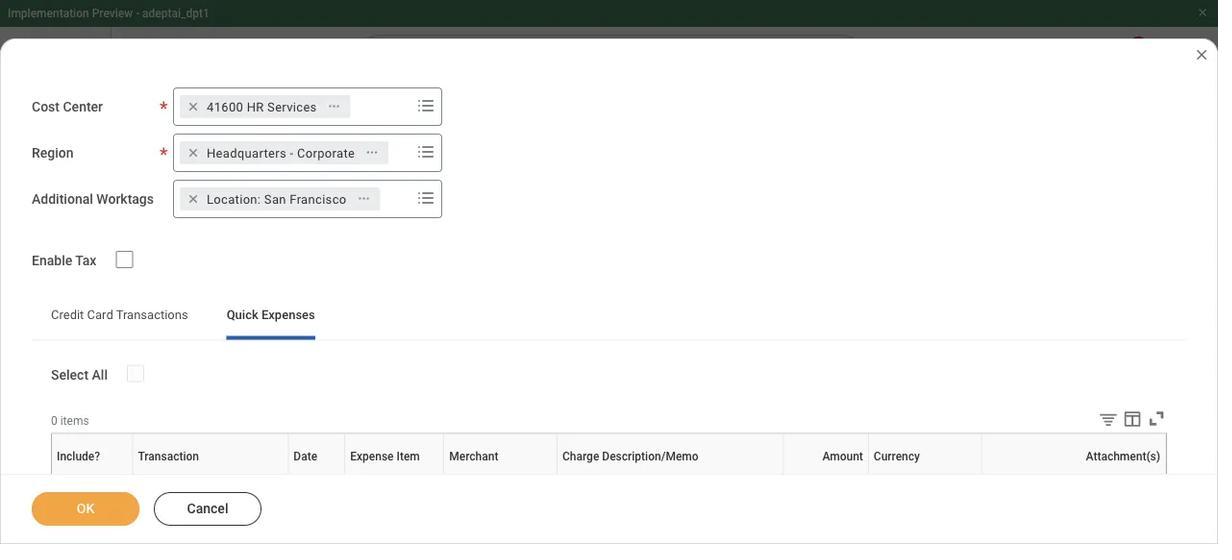 Task type: vqa. For each thing, say whether or not it's contained in the screenshot.
UP
no



Task type: describe. For each thing, give the bounding box(es) containing it.
new left york
[[719, 441, 742, 454]]

headquarters - corporate element
[[207, 145, 355, 162]]

charge
[[563, 450, 600, 464]]

credit card transaction transaction status
[[129, 342, 244, 370]]

tab list containing credit card transactions
[[32, 294, 1187, 341]]

york
[[745, 441, 767, 454]]

my expense transactions
[[100, 110, 321, 132]]

quick inside 'dialog'
[[227, 308, 258, 323]]

41600
[[207, 100, 243, 114]]

headquarters - corporate, press delete to clear value. option
[[180, 142, 389, 165]]

hr
[[247, 100, 264, 114]]

transactions for my expense transactions
[[208, 110, 321, 132]]

41600 hr services
[[207, 100, 317, 114]]

francisco
[[290, 192, 347, 207]]

usd for second usd link from right
[[969, 441, 991, 454]]

close business process definitions image
[[1195, 47, 1210, 63]]

dialog containing cost center
[[0, 0, 1219, 544]]

0 horizontal spatial quick expenses
[[119, 251, 207, 265]]

prompts image for cost center
[[415, 95, 438, 118]]

cost
[[32, 99, 60, 115]]

0 vertical spatial expenses
[[154, 251, 207, 265]]

charge description/memo
[[563, 450, 699, 464]]

items inside 'credit card transactions (3) 37 items'
[[300, 304, 329, 318]]

2 955.00 from the left
[[1071, 441, 1107, 454]]

expense up x small image
[[131, 110, 204, 132]]

4 row from the top
[[119, 519, 1200, 544]]

prompts image for additional worktags
[[415, 187, 438, 210]]

my tasks element
[[1099, 37, 1153, 79]]

headquarters
[[207, 146, 287, 160]]

tax
[[75, 253, 96, 269]]

location:
[[207, 192, 261, 207]]

date
[[294, 450, 318, 464]]

1 vertical spatial transaction
[[129, 357, 190, 370]]

ok button
[[32, 492, 139, 526]]

location: san francisco
[[207, 192, 347, 207]]

preview
[[92, 7, 133, 20]]

edit my expense transactions
[[340, 176, 520, 192]]

my inside button
[[366, 176, 384, 192]]

san
[[264, 192, 286, 207]]

expense inside row element
[[350, 450, 394, 464]]

(3)
[[261, 303, 277, 318]]

expense down x small image
[[174, 176, 225, 192]]

x small image
[[184, 144, 203, 163]]

cancel button
[[154, 492, 262, 526]]

headquarters - corporate
[[207, 146, 355, 160]]

select to filter grid data image
[[1098, 410, 1120, 430]]

- inside banner
[[136, 7, 140, 20]]

prompts image
[[415, 141, 438, 164]]

click to view/edit grid preferences image
[[1122, 409, 1144, 430]]

expense down prompts icon
[[388, 176, 439, 192]]

create expense report button
[[100, 165, 299, 204]]

worktags
[[96, 192, 154, 208]]

usd for first usd link from the right
[[1123, 441, 1145, 454]]

amount
[[823, 450, 864, 464]]

1 955.00 from the left
[[917, 441, 953, 454]]

transactions for credit card transactions (3) 37 items
[[185, 303, 258, 318]]

all
[[92, 367, 108, 383]]

select
[[51, 367, 89, 383]]

row containing credit card transaction
[[119, 323, 1200, 377]]

include?
[[57, 450, 100, 464]]

attachment(s)
[[1086, 450, 1161, 464]]

status
[[183, 357, 216, 370]]

marriott for marriott new york
[[675, 441, 716, 454]]

cancel
[[187, 501, 228, 517]]

merchant
[[449, 450, 499, 464]]



Task type: locate. For each thing, give the bounding box(es) containing it.
- inside "element"
[[290, 146, 294, 160]]

transaction up status on the bottom of page
[[183, 342, 244, 355]]

ok
[[77, 501, 94, 517]]

credit for credit card transaction transaction status
[[129, 342, 160, 355]]

transactions for credit card transactions
[[116, 308, 188, 323]]

quick right tax
[[119, 251, 151, 265]]

card
[[156, 303, 182, 318], [87, 308, 113, 323], [163, 342, 187, 355]]

1 vertical spatial related actions image
[[366, 146, 379, 160]]

expense
[[131, 110, 204, 132], [174, 176, 225, 192], [388, 176, 439, 192], [350, 450, 394, 464]]

2 prompts image from the top
[[415, 187, 438, 210]]

enable
[[32, 253, 72, 269]]

0 horizontal spatial items
[[60, 414, 89, 428]]

x small image left 41600 in the top of the page
[[184, 97, 203, 117]]

transaction right all
[[129, 357, 190, 370]]

report
[[228, 176, 268, 192]]

0 horizontal spatial usd
[[969, 441, 991, 454]]

new element
[[182, 437, 205, 454], [182, 484, 205, 501]]

2 usd from the left
[[1123, 441, 1145, 454]]

1 vertical spatial -
[[290, 146, 294, 160]]

1 usd link from the left
[[969, 437, 991, 454]]

new element up closed element
[[182, 484, 205, 501]]

1 marriott from the left
[[590, 441, 631, 454]]

cell
[[175, 377, 288, 424], [288, 377, 402, 424], [402, 377, 582, 424], [582, 377, 667, 424], [667, 377, 848, 424], [848, 377, 961, 424], [961, 377, 1046, 424], [1046, 377, 1115, 424], [1115, 377, 1200, 424], [288, 471, 402, 519], [402, 471, 582, 519], [582, 471, 667, 519], [667, 471, 848, 519], [848, 471, 961, 519], [961, 471, 1046, 519], [1046, 471, 1115, 519], [1115, 471, 1200, 519]]

0 vertical spatial quick expenses
[[119, 251, 207, 265]]

related actions image right corporate
[[366, 146, 379, 160]]

01/10/2023
[[296, 441, 357, 454]]

1 vertical spatial x small image
[[184, 190, 203, 209]]

expenses
[[154, 251, 207, 265], [262, 308, 315, 323]]

tab
[[246, 237, 403, 283]]

0 horizontal spatial marriott
[[590, 441, 631, 454]]

credit for credit card transactions
[[51, 308, 84, 323]]

1 new element from the top
[[182, 437, 205, 454]]

location: san francisco, press delete to clear value. option
[[180, 188, 380, 211]]

2 row from the top
[[119, 377, 1200, 424]]

new for new element in the row
[[182, 488, 205, 501]]

related actions image for region
[[366, 146, 379, 160]]

location: san francisco element
[[207, 191, 347, 208]]

37
[[284, 304, 297, 318]]

usd link
[[969, 437, 991, 454], [1123, 437, 1145, 454]]

credit down enable tax
[[51, 308, 84, 323]]

implementation preview -   adeptai_dpt1
[[8, 7, 210, 20]]

0 horizontal spatial -
[[136, 7, 140, 20]]

row
[[119, 323, 1200, 377], [119, 377, 1200, 424], [119, 424, 1200, 471], [119, 519, 1200, 544]]

item
[[397, 450, 420, 464]]

corporate
[[297, 146, 355, 160]]

x small image left the location:
[[184, 190, 203, 209]]

credit inside tab list
[[51, 308, 84, 323]]

0 horizontal spatial 955.00
[[917, 441, 953, 454]]

1 horizontal spatial items
[[300, 304, 329, 318]]

credit
[[119, 303, 153, 318], [51, 308, 84, 323], [129, 342, 160, 355]]

1 vertical spatial quick
[[227, 308, 258, 323]]

related actions image
[[357, 192, 371, 206]]

2 usd link from the left
[[1123, 437, 1145, 454]]

transaction
[[183, 342, 244, 355], [129, 357, 190, 370], [138, 450, 199, 464]]

related actions image inside the 41600 hr services, press delete to clear value. 'option'
[[328, 100, 341, 114]]

0 horizontal spatial usd link
[[969, 437, 991, 454]]

41600 hr services, press delete to clear value. option
[[180, 95, 351, 119]]

0 horizontal spatial related actions image
[[328, 100, 341, 114]]

transaction up cancel
[[138, 450, 199, 464]]

select all
[[51, 367, 108, 383]]

usd link right currency
[[969, 437, 991, 454]]

- right "preview"
[[136, 7, 140, 20]]

additional worktags
[[32, 192, 154, 208]]

2 vertical spatial transaction
[[138, 450, 199, 464]]

1 prompts image from the top
[[415, 95, 438, 118]]

1 vertical spatial prompts image
[[415, 187, 438, 210]]

955.00 down select to filter grid data image
[[1071, 441, 1107, 454]]

1 usd from the left
[[969, 441, 991, 454]]

dashboard image
[[19, 170, 42, 193]]

card down tax
[[87, 308, 113, 323]]

0 vertical spatial my
[[100, 110, 127, 132]]

new inside row
[[182, 488, 205, 501]]

credit for credit card transactions (3) 37 items
[[119, 303, 153, 318]]

0 vertical spatial x small image
[[184, 97, 203, 117]]

1 vertical spatial quick expenses
[[227, 308, 315, 323]]

1 horizontal spatial -
[[290, 146, 294, 160]]

0 vertical spatial prompts image
[[415, 95, 438, 118]]

new up closed element
[[182, 488, 205, 501]]

0 vertical spatial new element
[[182, 437, 205, 454]]

1 horizontal spatial 955.00
[[1071, 441, 1107, 454]]

quick expenses tab list
[[100, 237, 1180, 283]]

quick expenses up transaction status popup button
[[227, 308, 315, 323]]

card for credit card transaction transaction status
[[163, 342, 187, 355]]

navigation pane region
[[0, 88, 62, 544]]

x small image for center
[[184, 97, 203, 117]]

marriott new york
[[675, 441, 767, 454]]

services
[[267, 100, 317, 114]]

center
[[63, 99, 103, 115]]

edit my expense transactions button
[[309, 165, 551, 204]]

1 horizontal spatial usd
[[1123, 441, 1145, 454]]

card inside tab list
[[87, 308, 113, 323]]

0 items
[[51, 414, 89, 428]]

enable tax
[[32, 253, 96, 269]]

marriott for marriott
[[590, 441, 631, 454]]

transaction status button
[[175, 324, 287, 376]]

additional
[[32, 192, 93, 208]]

955.00
[[917, 441, 953, 454], [1071, 441, 1107, 454]]

prompts image up prompts icon
[[415, 95, 438, 118]]

related actions image right "services"
[[328, 100, 341, 114]]

new up cancel
[[182, 441, 205, 454]]

row element
[[52, 435, 1171, 480]]

transactions
[[208, 110, 321, 132], [441, 176, 520, 192], [185, 303, 258, 318], [116, 308, 188, 323]]

marriott
[[590, 441, 631, 454], [675, 441, 716, 454]]

1 vertical spatial my
[[366, 176, 384, 192]]

x small image for worktags
[[184, 190, 203, 209]]

implementation preview -   adeptai_dpt1 banner
[[0, 0, 1219, 88]]

card up credit card transaction popup button
[[156, 303, 182, 318]]

2 x small image from the top
[[184, 190, 203, 209]]

lodging link
[[409, 437, 451, 454]]

currency
[[874, 450, 920, 464]]

edit
[[340, 176, 363, 192]]

0 horizontal spatial expenses
[[154, 251, 207, 265]]

0 vertical spatial related actions image
[[328, 100, 341, 114]]

1 row from the top
[[119, 323, 1200, 377]]

card inside "credit card transaction transaction status"
[[163, 342, 187, 355]]

0 horizontal spatial my
[[100, 110, 127, 132]]

1 horizontal spatial usd link
[[1123, 437, 1145, 454]]

0 vertical spatial items
[[300, 304, 329, 318]]

x small image
[[184, 97, 203, 117], [184, 190, 203, 209]]

dialog
[[0, 0, 1219, 544]]

credit inside "credit card transaction transaction status"
[[129, 342, 160, 355]]

usd right currency
[[969, 441, 991, 454]]

3 row from the top
[[119, 424, 1200, 471]]

1 x small image from the top
[[184, 97, 203, 117]]

41600 hr services element
[[207, 98, 317, 116]]

955.00 right amount
[[917, 441, 953, 454]]

2 marriott from the left
[[675, 441, 716, 454]]

adeptai_dpt1
[[142, 7, 210, 20]]

new
[[182, 441, 205, 454], [719, 441, 742, 454], [182, 488, 205, 501]]

credit card transactions (3) 37 items
[[119, 303, 329, 318]]

quick expenses down worktags
[[119, 251, 207, 265]]

credit card transactions
[[51, 308, 188, 323]]

1 horizontal spatial expenses
[[262, 308, 315, 323]]

notifications element
[[1046, 37, 1099, 79]]

expense left item
[[350, 450, 394, 464]]

1 horizontal spatial quick
[[227, 308, 258, 323]]

items right '0' at the left bottom of the page
[[60, 414, 89, 428]]

toolbar inside 'dialog'
[[1084, 409, 1168, 434]]

expense item
[[350, 450, 420, 464]]

description/memo
[[602, 450, 699, 464]]

cost center
[[32, 99, 103, 115]]

transactions inside button
[[441, 176, 520, 192]]

create
[[131, 176, 170, 192]]

my
[[100, 110, 127, 132], [366, 176, 384, 192]]

create expense report
[[131, 176, 268, 192]]

credit card image
[[19, 261, 42, 284]]

0 vertical spatial quick
[[119, 251, 151, 265]]

quick expenses
[[119, 251, 207, 265], [227, 308, 315, 323]]

transaction inside row element
[[138, 450, 199, 464]]

1 vertical spatial expenses
[[262, 308, 315, 323]]

card for credit card transactions
[[87, 308, 113, 323]]

card up status on the bottom of page
[[163, 342, 187, 355]]

prompts image
[[415, 95, 438, 118], [415, 187, 438, 210]]

- left corporate
[[290, 146, 294, 160]]

items right 37
[[300, 304, 329, 318]]

usd link down click to view/edit grid preferences image
[[1123, 437, 1145, 454]]

tab list
[[32, 294, 1187, 341]]

expenses up 'credit card transactions (3) 37 items'
[[154, 251, 207, 265]]

new element inside row
[[182, 484, 205, 501]]

related actions image for cost center
[[328, 100, 341, 114]]

1 vertical spatial items
[[60, 414, 89, 428]]

prompts image down prompts icon
[[415, 187, 438, 210]]

close environment banner image
[[1198, 7, 1209, 18]]

-
[[136, 7, 140, 20], [290, 146, 294, 160]]

fullscreen image
[[1147, 409, 1168, 430]]

1 vertical spatial new element
[[182, 484, 205, 501]]

new row
[[119, 471, 1200, 519]]

credit down credit card transactions
[[129, 342, 160, 355]]

credit card transaction button
[[120, 324, 190, 376]]

1 horizontal spatial related actions image
[[366, 146, 379, 160]]

1 horizontal spatial my
[[366, 176, 384, 192]]

new for second new element from the bottom of the page
[[182, 441, 205, 454]]

related actions image
[[328, 100, 341, 114], [366, 146, 379, 160]]

quick left (3)
[[227, 308, 258, 323]]

card for credit card transactions (3) 37 items
[[156, 303, 182, 318]]

usd
[[969, 441, 991, 454], [1123, 441, 1145, 454]]

0
[[51, 414, 57, 428]]

items
[[300, 304, 329, 318], [60, 414, 89, 428]]

my up related actions icon
[[366, 176, 384, 192]]

credit up credit card transaction popup button
[[119, 303, 153, 318]]

toolbar
[[1084, 409, 1168, 434]]

x small image inside the 41600 hr services, press delete to clear value. 'option'
[[184, 97, 203, 117]]

region
[[32, 145, 74, 161]]

0 vertical spatial transaction
[[183, 342, 244, 355]]

usd down click to view/edit grid preferences image
[[1123, 441, 1145, 454]]

1 horizontal spatial quick expenses
[[227, 308, 315, 323]]

expenses inside 'dialog'
[[262, 308, 315, 323]]

1 horizontal spatial marriott
[[675, 441, 716, 454]]

new element up cancel
[[182, 437, 205, 454]]

transactions inside tab list
[[116, 308, 188, 323]]

profile logan mcneil element
[[1153, 37, 1207, 79]]

quick
[[119, 251, 151, 265], [227, 308, 258, 323]]

lodging
[[409, 441, 451, 454]]

0 vertical spatial -
[[136, 7, 140, 20]]

2 new element from the top
[[182, 484, 205, 501]]

expenses up transaction status popup button
[[262, 308, 315, 323]]

0 horizontal spatial quick
[[119, 251, 151, 265]]

row containing new
[[119, 424, 1200, 471]]

implementation
[[8, 7, 89, 20]]

my right 'cost'
[[100, 110, 127, 132]]

closed element
[[182, 531, 218, 544]]



